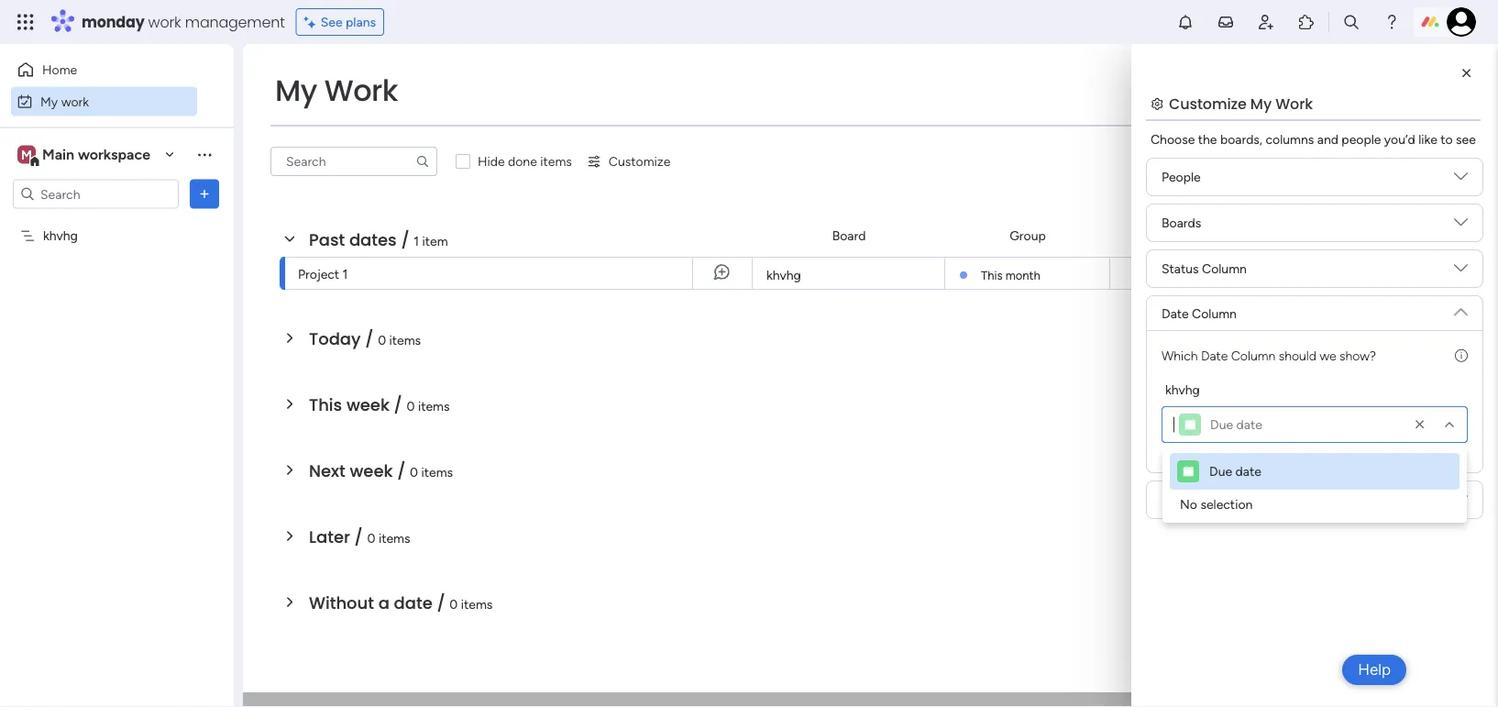 Task type: describe. For each thing, give the bounding box(es) containing it.
should
[[1279, 348, 1317, 363]]

help
[[1358, 660, 1391, 679]]

selection
[[1201, 497, 1253, 512]]

next week / 0 items
[[309, 459, 453, 482]]

project
[[298, 266, 339, 282]]

main workspace
[[42, 146, 150, 163]]

2 vertical spatial date
[[1201, 348, 1228, 363]]

due inside khvhg group
[[1211, 417, 1234, 432]]

search image
[[415, 154, 430, 169]]

monday work management
[[82, 11, 285, 32]]

main content containing past dates /
[[243, 44, 1499, 707]]

home
[[42, 62, 77, 77]]

home button
[[11, 55, 197, 84]]

dapulse dropdown down arrow image for priority column
[[1455, 492, 1468, 513]]

see
[[1456, 132, 1476, 147]]

done
[[508, 154, 537, 169]]

next
[[309, 459, 346, 482]]

date for date column
[[1162, 305, 1189, 321]]

group
[[1010, 228, 1046, 243]]

this month
[[981, 268, 1041, 282]]

my for my work
[[275, 70, 317, 111]]

0 inside later / 0 items
[[367, 530, 376, 546]]

column for date column
[[1192, 305, 1237, 321]]

v2 info image
[[1455, 346, 1468, 365]]

show?
[[1340, 348, 1377, 363]]

dapulse dropdown down arrow image for boards
[[1455, 216, 1468, 236]]

inbox image
[[1217, 13, 1235, 31]]

choose the boards, columns and people you'd like to see
[[1151, 132, 1476, 147]]

no
[[1180, 497, 1198, 512]]

status for status column
[[1162, 261, 1199, 277]]

work for monday
[[148, 11, 181, 32]]

1 vertical spatial date
[[1236, 464, 1262, 479]]

options image
[[195, 185, 214, 203]]

1 vertical spatial due date
[[1210, 464, 1262, 479]]

1 inside past dates / 1 item
[[414, 233, 419, 249]]

later
[[309, 525, 350, 548]]

dapulse dropdown down arrow image
[[1455, 261, 1468, 282]]

items inside this week / 0 items
[[418, 398, 450, 414]]

workspace
[[78, 146, 150, 163]]

see
[[321, 14, 343, 30]]

management
[[185, 11, 285, 32]]

/ right later
[[355, 525, 363, 548]]

customize my work
[[1169, 93, 1313, 114]]

date column
[[1162, 305, 1237, 321]]

/ right today
[[365, 327, 374, 350]]

people
[[1342, 132, 1382, 147]]

2 vertical spatial date
[[394, 591, 433, 614]]

0 inside without a date / 0 items
[[450, 596, 458, 612]]

1 vertical spatial 1
[[343, 266, 348, 282]]

due date inside khvhg group
[[1211, 417, 1263, 432]]

boards
[[1162, 215, 1202, 231]]

0 vertical spatial people
[[1162, 169, 1201, 185]]

boards,
[[1221, 132, 1263, 147]]

/ left item
[[401, 228, 410, 251]]

notifications image
[[1177, 13, 1195, 31]]

items inside today / 0 items
[[389, 332, 421, 348]]

priority column
[[1162, 492, 1251, 508]]

help image
[[1383, 13, 1401, 31]]

see plans button
[[296, 8, 384, 36]]

workspace image
[[17, 144, 36, 165]]

work inside main content
[[1276, 93, 1313, 114]]

to
[[1441, 132, 1453, 147]]

apps image
[[1298, 13, 1316, 31]]

no selection
[[1180, 497, 1253, 512]]

status for status
[[1395, 228, 1432, 243]]

khvhg group
[[1162, 380, 1468, 443]]

invite members image
[[1257, 13, 1276, 31]]

hide done items
[[478, 154, 572, 169]]

monday
[[82, 11, 145, 32]]

week for next
[[350, 459, 393, 482]]

the
[[1198, 132, 1217, 147]]

later / 0 items
[[309, 525, 410, 548]]

choose
[[1151, 132, 1195, 147]]

items inside next week / 0 items
[[421, 464, 453, 480]]

0 inside next week / 0 items
[[410, 464, 418, 480]]

khvhg for khvhg link
[[767, 267, 801, 283]]

we
[[1320, 348, 1337, 363]]

customize for customize my work
[[1169, 93, 1247, 114]]

you'd
[[1385, 132, 1416, 147]]



Task type: locate. For each thing, give the bounding box(es) containing it.
select product image
[[17, 13, 35, 31]]

0 vertical spatial due date
[[1211, 417, 1263, 432]]

0 vertical spatial date
[[1271, 228, 1298, 243]]

0 vertical spatial date
[[1237, 417, 1263, 432]]

0 vertical spatial work
[[148, 11, 181, 32]]

column for priority column
[[1206, 492, 1251, 508]]

date up selection
[[1236, 464, 1262, 479]]

0 inside today / 0 items
[[378, 332, 386, 348]]

which date column should we show?
[[1162, 348, 1377, 363]]

0 inside this week / 0 items
[[407, 398, 415, 414]]

this left month
[[981, 268, 1003, 282]]

m
[[21, 147, 32, 162]]

1 horizontal spatial this
[[981, 268, 1003, 282]]

column left should
[[1231, 348, 1276, 363]]

main
[[42, 146, 74, 163]]

1 vertical spatial work
[[61, 94, 89, 109]]

columns
[[1266, 132, 1315, 147]]

1 vertical spatial people
[[1146, 228, 1185, 243]]

week down today / 0 items
[[347, 393, 390, 416]]

1 vertical spatial status
[[1162, 261, 1199, 277]]

0 horizontal spatial status
[[1162, 261, 1199, 277]]

0 vertical spatial khvhg
[[43, 228, 78, 243]]

work right monday
[[148, 11, 181, 32]]

khvhg for khvhg group at the bottom right of the page
[[1166, 382, 1200, 397]]

1 horizontal spatial customize
[[1169, 93, 1247, 114]]

like
[[1419, 132, 1438, 147]]

1 right the project
[[343, 266, 348, 282]]

0 horizontal spatial date
[[1162, 305, 1189, 321]]

my inside button
[[40, 94, 58, 109]]

2 horizontal spatial date
[[1271, 228, 1298, 243]]

/ right a on the left bottom of page
[[437, 591, 445, 614]]

help button
[[1343, 655, 1407, 685]]

which
[[1162, 348, 1198, 363]]

0 horizontal spatial 1
[[343, 266, 348, 282]]

a
[[378, 591, 390, 614]]

my down see plans button
[[275, 70, 317, 111]]

work for my
[[61, 94, 89, 109]]

plans
[[346, 14, 376, 30]]

item
[[422, 233, 448, 249]]

past
[[309, 228, 345, 251]]

khvhg link
[[764, 258, 934, 291]]

this week / 0 items
[[309, 393, 450, 416]]

my work button
[[11, 87, 197, 116]]

my work
[[40, 94, 89, 109]]

people up status column
[[1146, 228, 1185, 243]]

and
[[1318, 132, 1339, 147]]

1 horizontal spatial 1
[[414, 233, 419, 249]]

dapulse dropdown down arrow image for people
[[1455, 170, 1468, 190]]

option
[[0, 219, 234, 223]]

2 horizontal spatial my
[[1251, 93, 1272, 114]]

week
[[347, 393, 390, 416], [350, 459, 393, 482]]

work inside button
[[61, 94, 89, 109]]

status column
[[1162, 261, 1247, 277]]

items
[[540, 154, 572, 169], [389, 332, 421, 348], [418, 398, 450, 414], [421, 464, 453, 480], [379, 530, 410, 546], [461, 596, 493, 612]]

this for month
[[981, 268, 1003, 282]]

1 vertical spatial due
[[1210, 464, 1233, 479]]

4 dapulse dropdown down arrow image from the top
[[1455, 492, 1468, 513]]

1 vertical spatial this
[[309, 393, 342, 416]]

2 vertical spatial khvhg
[[1166, 382, 1200, 397]]

0 vertical spatial status
[[1395, 228, 1432, 243]]

my down home
[[40, 94, 58, 109]]

1 left item
[[414, 233, 419, 249]]

date down which date column should we show?
[[1237, 417, 1263, 432]]

column right no
[[1206, 492, 1251, 508]]

1 horizontal spatial khvhg
[[767, 267, 801, 283]]

date inside khvhg group
[[1237, 417, 1263, 432]]

1 vertical spatial week
[[350, 459, 393, 482]]

0 vertical spatial this
[[981, 268, 1003, 282]]

dapulse dropdown down arrow image for date column
[[1455, 298, 1468, 319]]

work
[[148, 11, 181, 32], [61, 94, 89, 109]]

gary orlando image
[[1447, 7, 1477, 37]]

this for week
[[309, 393, 342, 416]]

None search field
[[271, 147, 437, 176]]

Search in workspace field
[[39, 183, 153, 205]]

this
[[981, 268, 1003, 282], [309, 393, 342, 416]]

1 vertical spatial customize
[[609, 154, 671, 169]]

hide
[[478, 154, 505, 169]]

without
[[309, 591, 374, 614]]

0 vertical spatial customize
[[1169, 93, 1247, 114]]

0 down this week / 0 items on the bottom of page
[[410, 464, 418, 480]]

main content
[[243, 44, 1499, 707]]

0
[[378, 332, 386, 348], [407, 398, 415, 414], [410, 464, 418, 480], [367, 530, 376, 546], [450, 596, 458, 612]]

0 vertical spatial due
[[1211, 417, 1234, 432]]

khvhg
[[43, 228, 78, 243], [767, 267, 801, 283], [1166, 382, 1200, 397]]

date right a on the left bottom of page
[[394, 591, 433, 614]]

0 vertical spatial 1
[[414, 233, 419, 249]]

my
[[275, 70, 317, 111], [1251, 93, 1272, 114], [40, 94, 58, 109]]

1 vertical spatial khvhg
[[767, 267, 801, 283]]

work
[[324, 70, 398, 111], [1276, 93, 1313, 114]]

past dates / 1 item
[[309, 228, 448, 251]]

0 right today
[[378, 332, 386, 348]]

date
[[1271, 228, 1298, 243], [1162, 305, 1189, 321], [1201, 348, 1228, 363]]

status
[[1395, 228, 1432, 243], [1162, 261, 1199, 277]]

see plans
[[321, 14, 376, 30]]

workspace selection element
[[17, 144, 153, 167]]

0 horizontal spatial customize
[[609, 154, 671, 169]]

0 vertical spatial week
[[347, 393, 390, 416]]

/
[[401, 228, 410, 251], [365, 327, 374, 350], [394, 393, 402, 416], [397, 459, 406, 482], [355, 525, 363, 548], [437, 591, 445, 614]]

dapulse dropdown down arrow image
[[1455, 170, 1468, 190], [1455, 216, 1468, 236], [1455, 298, 1468, 319], [1455, 492, 1468, 513]]

date for date
[[1271, 228, 1298, 243]]

date
[[1237, 417, 1263, 432], [1236, 464, 1262, 479], [394, 591, 433, 614]]

customize button
[[579, 147, 678, 176]]

workspace options image
[[195, 145, 214, 163]]

items inside without a date / 0 items
[[461, 596, 493, 612]]

project 1
[[298, 266, 348, 282]]

items inside later / 0 items
[[379, 530, 410, 546]]

search everything image
[[1343, 13, 1361, 31]]

due date down which date column should we show?
[[1211, 417, 1263, 432]]

/ down this week / 0 items on the bottom of page
[[397, 459, 406, 482]]

0 up next week / 0 items at the left bottom of page
[[407, 398, 415, 414]]

1 horizontal spatial work
[[1276, 93, 1313, 114]]

work down plans
[[324, 70, 398, 111]]

without a date / 0 items
[[309, 591, 493, 614]]

v2 overdue deadline image
[[1227, 265, 1242, 282]]

today / 0 items
[[309, 327, 421, 350]]

due date
[[1211, 417, 1263, 432], [1210, 464, 1262, 479]]

my for my work
[[40, 94, 58, 109]]

2 dapulse dropdown down arrow image from the top
[[1455, 216, 1468, 236]]

column down v2 overdue deadline icon
[[1192, 305, 1237, 321]]

due
[[1211, 417, 1234, 432], [1210, 464, 1233, 479]]

priority
[[1162, 492, 1203, 508]]

0 horizontal spatial this
[[309, 393, 342, 416]]

month
[[1006, 268, 1041, 282]]

my up boards,
[[1251, 93, 1272, 114]]

1 dapulse dropdown down arrow image from the top
[[1455, 170, 1468, 190]]

work down home
[[61, 94, 89, 109]]

today
[[309, 327, 361, 350]]

khvhg list box
[[0, 216, 234, 499]]

/ up next week / 0 items at the left bottom of page
[[394, 393, 402, 416]]

3 dapulse dropdown down arrow image from the top
[[1455, 298, 1468, 319]]

0 horizontal spatial khvhg
[[43, 228, 78, 243]]

customize inside button
[[609, 154, 671, 169]]

column up date column
[[1202, 261, 1247, 277]]

0 right a on the left bottom of page
[[450, 596, 458, 612]]

column for status column
[[1202, 261, 1247, 277]]

board
[[832, 228, 866, 243]]

my work
[[275, 70, 398, 111]]

Filter dashboard by text search field
[[271, 147, 437, 176]]

1 horizontal spatial status
[[1395, 228, 1432, 243]]

0 horizontal spatial work
[[61, 94, 89, 109]]

week right "next"
[[350, 459, 393, 482]]

1
[[414, 233, 419, 249], [343, 266, 348, 282]]

0 horizontal spatial my
[[40, 94, 58, 109]]

0 horizontal spatial work
[[324, 70, 398, 111]]

column
[[1202, 261, 1247, 277], [1192, 305, 1237, 321], [1231, 348, 1276, 363], [1206, 492, 1251, 508]]

due date up selection
[[1210, 464, 1262, 479]]

customize for customize
[[609, 154, 671, 169]]

people
[[1162, 169, 1201, 185], [1146, 228, 1185, 243]]

1 horizontal spatial date
[[1201, 348, 1228, 363]]

people down choose
[[1162, 169, 1201, 185]]

1 horizontal spatial my
[[275, 70, 317, 111]]

0 right later
[[367, 530, 376, 546]]

1 horizontal spatial work
[[148, 11, 181, 32]]

khvhg inside list box
[[43, 228, 78, 243]]

1 vertical spatial date
[[1162, 305, 1189, 321]]

2 horizontal spatial khvhg
[[1166, 382, 1200, 397]]

dates
[[349, 228, 397, 251]]

work up columns
[[1276, 93, 1313, 114]]

customize
[[1169, 93, 1247, 114], [609, 154, 671, 169]]

week for this
[[347, 393, 390, 416]]

this up "next"
[[309, 393, 342, 416]]

khvhg inside group
[[1166, 382, 1200, 397]]

khvhg heading
[[1166, 380, 1200, 399]]



Task type: vqa. For each thing, say whether or not it's contained in the screenshot.
selection
yes



